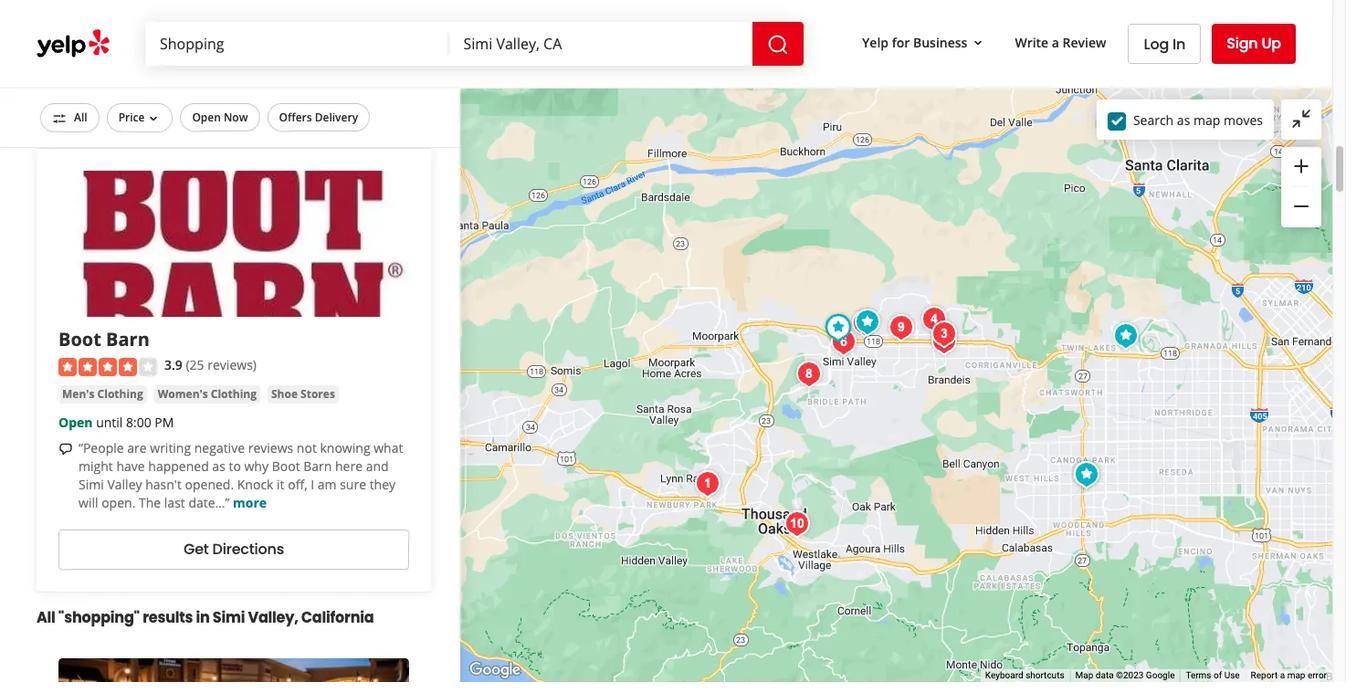 Task type: vqa. For each thing, say whether or not it's contained in the screenshot.
sweep
no



Task type: describe. For each thing, give the bounding box(es) containing it.
a for write a review
[[1052, 33, 1060, 51]]

until
[[96, 414, 123, 431]]

3.9
[[164, 357, 183, 374]]

map
[[1076, 671, 1094, 681]]

sign
[[1227, 33, 1259, 54]]

online
[[344, 0, 381, 13]]

manager…"
[[196, 51, 264, 68]]

but
[[79, 51, 99, 68]]

yelp for business button
[[855, 26, 994, 59]]

(25
[[186, 357, 204, 374]]

all "shopping" results in simi valley, california
[[37, 607, 374, 629]]

shop around the corner image
[[926, 323, 963, 360]]

the promenade at westlake image
[[779, 506, 816, 543]]

pm
[[155, 414, 174, 431]]

came
[[115, 0, 147, 13]]

report
[[1251, 671, 1279, 681]]

all for all "shopping" results in simi valley, california
[[37, 607, 55, 629]]

more link for manager…"
[[268, 51, 301, 68]]

reviews)
[[208, 357, 257, 374]]

shortcuts
[[1026, 671, 1065, 681]]

none field near
[[464, 34, 738, 54]]

up
[[1262, 33, 1282, 54]]

view website
[[186, 96, 282, 117]]

8:00
[[126, 414, 151, 431]]

log in
[[1144, 33, 1186, 54]]

log in link
[[1129, 24, 1202, 64]]

shoe stores link
[[268, 385, 339, 404]]

price button
[[107, 103, 173, 132]]

offers delivery button
[[267, 103, 370, 132]]

16 chevron down v2 image for price
[[147, 111, 161, 126]]

women's
[[158, 386, 208, 402]]

terms
[[1186, 671, 1212, 681]]

open until 8:00 pm
[[58, 414, 174, 431]]

not
[[297, 439, 317, 457]]

sign up
[[1227, 33, 1282, 54]]

in for results
[[196, 607, 210, 629]]

and inside "people are writing negative reviews not knowing what might have happened as to why boot barn here and simi valley hasn't opened. knock it off, i am sure they will open. the last date…"
[[366, 458, 389, 475]]

boot barn link
[[58, 328, 150, 352]]

helped
[[105, 14, 146, 31]]

opened.
[[185, 476, 234, 493]]

16 filter v2 image
[[52, 111, 67, 126]]

men's clothing
[[62, 386, 143, 402]]

stores
[[301, 386, 335, 402]]

her
[[102, 51, 122, 68]]

what
[[374, 439, 403, 457]]

view
[[186, 96, 220, 117]]

more link for date…"
[[233, 494, 267, 512]]

keyboard
[[986, 671, 1024, 681]]

valley
[[107, 476, 142, 493]]

results
[[143, 607, 193, 629]]

search image
[[768, 33, 790, 55]]

genuinely.
[[174, 32, 235, 50]]

delivery
[[315, 110, 358, 125]]

more for date…"
[[233, 494, 267, 512]]

0 horizontal spatial for
[[165, 0, 182, 13]]

to
[[229, 458, 241, 475]]

collapse map image
[[1291, 108, 1313, 130]]

open for open until 8:00 pm
[[58, 414, 93, 431]]

clothing for women's clothing
[[211, 386, 257, 402]]

Near text field
[[464, 34, 738, 54]]

filters group
[[37, 103, 374, 132]]

website
[[224, 96, 282, 117]]

least
[[182, 14, 210, 31]]

1 horizontal spatial was
[[170, 51, 193, 68]]

it
[[277, 476, 285, 493]]

vans image
[[849, 304, 886, 341]]

shoe
[[271, 386, 298, 402]]

keyboard shortcuts button
[[986, 670, 1065, 683]]

"shopping"
[[58, 607, 140, 629]]

"i
[[79, 0, 86, 13]]

of inside "i just came in for a pair of jeans i looked for online & was helped by at least 3 different employees extensively and genuinely. the manager (im assuming, but her energy was manager…"
[[222, 0, 235, 13]]

0 horizontal spatial was
[[79, 14, 102, 31]]

price
[[118, 110, 145, 125]]

open for open now
[[192, 110, 221, 125]]

california
[[301, 607, 374, 629]]

directions
[[212, 539, 284, 560]]

error
[[1308, 671, 1328, 681]]

hasn't
[[145, 476, 182, 493]]

looked
[[279, 0, 320, 13]]

by
[[150, 14, 164, 31]]

terms of use link
[[1186, 671, 1240, 681]]

write a review link
[[1008, 26, 1114, 59]]

simi bargain bins image
[[826, 324, 862, 361]]

view website link
[[58, 86, 409, 126]]

assuming,
[[340, 32, 401, 50]]

have
[[116, 458, 145, 475]]

might
[[79, 458, 113, 475]]

in
[[1173, 33, 1186, 54]]

zoom in image
[[1291, 155, 1313, 177]]

sign up link
[[1213, 24, 1297, 64]]

google image
[[465, 659, 525, 683]]

16 speech v2 image
[[58, 442, 73, 457]]

women's clothing link
[[154, 385, 260, 404]]



Task type: locate. For each thing, give the bounding box(es) containing it.
1 horizontal spatial as
[[1178, 111, 1191, 128]]

employees
[[279, 14, 344, 31]]

yelp for business
[[863, 33, 968, 51]]

1 vertical spatial boot
[[272, 458, 300, 475]]

&
[[384, 0, 393, 13]]

pair
[[196, 0, 219, 13]]

offers delivery
[[279, 110, 358, 125]]

and down by
[[148, 32, 171, 50]]

0 horizontal spatial as
[[212, 458, 226, 475]]

knock
[[237, 476, 274, 493]]

0 horizontal spatial open
[[58, 414, 93, 431]]

more for manager…"
[[268, 51, 301, 68]]

16 chevron down v2 image right price
[[147, 111, 161, 126]]

16 chevron down v2 image for yelp for business
[[972, 35, 986, 50]]

off,
[[288, 476, 308, 493]]

valley,
[[248, 607, 298, 629]]

©2023
[[1117, 671, 1144, 681]]

open.
[[102, 494, 136, 512]]

0 vertical spatial more
[[268, 51, 301, 68]]

1 horizontal spatial map
[[1288, 671, 1306, 681]]

1 vertical spatial a
[[1052, 33, 1060, 51]]

boot inside "people are writing negative reviews not knowing what might have happened as to why boot barn here and simi valley hasn't opened. knock it off, i am sure they will open. the last date…"
[[272, 458, 300, 475]]

0 vertical spatial 16 chevron down v2 image
[[972, 35, 986, 50]]

more down knock
[[233, 494, 267, 512]]

was
[[79, 14, 102, 31], [170, 51, 193, 68]]

3
[[214, 14, 221, 31]]

1 vertical spatial more
[[233, 494, 267, 512]]

as inside "people are writing negative reviews not knowing what might have happened as to why boot barn here and simi valley hasn't opened. knock it off, i am sure they will open. the last date…"
[[212, 458, 226, 475]]

yelp
[[863, 33, 889, 51]]

in right the results
[[196, 607, 210, 629]]

"i just came in for a pair of jeans i looked for online & was helped by at least 3 different employees extensively and genuinely. the manager (im assuming, but her energy was manager…"
[[79, 0, 401, 68]]

1 clothing from the left
[[97, 386, 143, 402]]

a for report a map error
[[1281, 671, 1286, 681]]

0 vertical spatial in
[[150, 0, 161, 13]]

el paseo simi image
[[916, 302, 953, 338]]

boot barn
[[58, 328, 150, 352]]

writing
[[150, 439, 191, 457]]

all left "shopping"
[[37, 607, 55, 629]]

all inside all button
[[74, 110, 87, 125]]

open now
[[192, 110, 248, 125]]

as right search
[[1178, 111, 1191, 128]]

boot up the it
[[272, 458, 300, 475]]

clothing inside button
[[97, 386, 143, 402]]

1 vertical spatial more link
[[233, 494, 267, 512]]

boot barn image
[[820, 310, 857, 346]]

boot up 3.9 star rating image
[[58, 328, 101, 352]]

none field the find
[[160, 34, 435, 54]]

3.9 (25 reviews)
[[164, 357, 257, 374]]

1 vertical spatial barn
[[304, 458, 332, 475]]

map region
[[319, 68, 1347, 683]]

report a map error link
[[1251, 671, 1328, 681]]

Find text field
[[160, 34, 435, 54]]

"people
[[79, 439, 124, 457]]

now
[[224, 110, 248, 125]]

the oaks image
[[689, 466, 726, 503]]

of
[[222, 0, 235, 13], [1214, 671, 1223, 681]]

map for moves
[[1194, 111, 1221, 128]]

in for came
[[150, 0, 161, 13]]

men's clothing link
[[58, 385, 147, 404]]

wood ranch shopping center image
[[791, 356, 827, 393]]

clothing up open until 8:00 pm
[[97, 386, 143, 402]]

offers
[[279, 110, 312, 125]]

reviews
[[248, 439, 294, 457]]

energy
[[126, 51, 167, 68]]

0 horizontal spatial simi
[[79, 476, 104, 493]]

a inside 'write a review' link
[[1052, 33, 1060, 51]]

0 horizontal spatial boot
[[58, 328, 101, 352]]

2 vertical spatial a
[[1281, 671, 1286, 681]]

keyboard shortcuts
[[986, 671, 1065, 681]]

are
[[127, 439, 147, 457]]

0 vertical spatial and
[[148, 32, 171, 50]]

am
[[318, 476, 337, 493]]

0 vertical spatial was
[[79, 14, 102, 31]]

simi inside "people are writing negative reviews not knowing what might have happened as to why boot barn here and simi valley hasn't opened. knock it off, i am sure they will open. the last date…"
[[79, 476, 104, 493]]

manager
[[261, 32, 315, 50]]

0 vertical spatial all
[[74, 110, 87, 125]]

shoe stores
[[271, 386, 335, 402]]

1 horizontal spatial all
[[74, 110, 87, 125]]

1 horizontal spatial 16 chevron down v2 image
[[972, 35, 986, 50]]

all button
[[40, 103, 99, 132]]

1 vertical spatial simi
[[213, 607, 245, 629]]

and up the they
[[366, 458, 389, 475]]

2 none field from the left
[[464, 34, 738, 54]]

0 vertical spatial simi
[[79, 476, 104, 493]]

1 horizontal spatial barn
[[304, 458, 332, 475]]

0 horizontal spatial in
[[150, 0, 161, 13]]

0 vertical spatial map
[[1194, 111, 1221, 128]]

0 vertical spatial barn
[[106, 328, 150, 352]]

clothing inside button
[[211, 386, 257, 402]]

here
[[335, 458, 363, 475]]

in
[[150, 0, 161, 13], [196, 607, 210, 629]]

at
[[167, 14, 179, 31]]

get directions link
[[58, 530, 409, 570]]

review
[[1063, 33, 1107, 51]]

16 chevron down v2 image right business
[[972, 35, 986, 50]]

1 vertical spatial open
[[58, 414, 93, 431]]

as left to
[[212, 458, 226, 475]]

different
[[224, 14, 276, 31]]

search as map moves
[[1134, 111, 1264, 128]]

boot
[[58, 328, 101, 352], [272, 458, 300, 475]]

1 none field from the left
[[160, 34, 435, 54]]

0 vertical spatial more link
[[268, 51, 301, 68]]

jeans
[[238, 0, 269, 13]]

in inside "i just came in for a pair of jeans i looked for online & was helped by at least 3 different employees extensively and genuinely. the manager (im assuming, but her energy was manager…"
[[150, 0, 161, 13]]

all
[[74, 110, 87, 125], [37, 607, 55, 629]]

None search field
[[145, 22, 808, 66]]

women's clothing button
[[154, 385, 260, 404]]

1 horizontal spatial and
[[366, 458, 389, 475]]

simi left valley,
[[213, 607, 245, 629]]

0 horizontal spatial 16 chevron down v2 image
[[147, 111, 161, 126]]

fashion nova image
[[1069, 457, 1105, 493]]

write a review
[[1016, 33, 1107, 51]]

for up at
[[165, 0, 182, 13]]

"people are writing negative reviews not knowing what might have happened as to why boot barn here and simi valley hasn't opened. knock it off, i am sure they will open. the last date…"
[[79, 439, 403, 512]]

2 horizontal spatial for
[[892, 33, 910, 51]]

was down "i
[[79, 14, 102, 31]]

they
[[370, 476, 396, 493]]

open inside open now button
[[192, 110, 221, 125]]

as
[[1178, 111, 1191, 128], [212, 458, 226, 475]]

clothing
[[97, 386, 143, 402], [211, 386, 257, 402]]

write
[[1016, 33, 1049, 51]]

group
[[1282, 147, 1322, 228]]

simi
[[79, 476, 104, 493], [213, 607, 245, 629]]

0 horizontal spatial none field
[[160, 34, 435, 54]]

1 vertical spatial of
[[1214, 671, 1223, 681]]

simi up will
[[79, 476, 104, 493]]

1 horizontal spatial clothing
[[211, 386, 257, 402]]

clothing down reviews)
[[211, 386, 257, 402]]

second story a thrifty boutique image
[[926, 316, 963, 353]]

knowing
[[320, 439, 371, 457]]

0 horizontal spatial of
[[222, 0, 235, 13]]

0 vertical spatial as
[[1178, 111, 1191, 128]]

2 clothing from the left
[[211, 386, 257, 402]]

for up employees at the left top
[[323, 0, 340, 13]]

0 horizontal spatial clothing
[[97, 386, 143, 402]]

None field
[[160, 34, 435, 54], [464, 34, 738, 54]]

date…"
[[189, 494, 230, 512]]

0 horizontal spatial a
[[185, 0, 192, 13]]

open left now
[[192, 110, 221, 125]]

1 vertical spatial was
[[170, 51, 193, 68]]

search
[[1134, 111, 1174, 128]]

extensively
[[79, 32, 145, 50]]

1 vertical spatial and
[[366, 458, 389, 475]]

0 vertical spatial boot
[[58, 328, 101, 352]]

of right pair
[[222, 0, 235, 13]]

in up by
[[150, 0, 161, 13]]

for right yelp
[[892, 33, 910, 51]]

0 vertical spatial open
[[192, 110, 221, 125]]

for inside button
[[892, 33, 910, 51]]

use
[[1225, 671, 1240, 681]]

simi valley town center image
[[847, 305, 883, 342]]

more down manager
[[268, 51, 301, 68]]

get directions
[[184, 539, 284, 560]]

0 horizontal spatial map
[[1194, 111, 1221, 128]]

for
[[165, 0, 182, 13], [323, 0, 340, 13], [892, 33, 910, 51]]

nordstrom rack image
[[1108, 318, 1144, 355]]

1 vertical spatial in
[[196, 607, 210, 629]]

open down men's
[[58, 414, 93, 431]]

1 horizontal spatial of
[[1214, 671, 1223, 681]]

0 horizontal spatial and
[[148, 32, 171, 50]]

16 chevron down v2 image
[[972, 35, 986, 50], [147, 111, 161, 126]]

google
[[1147, 671, 1175, 681]]

2 horizontal spatial a
[[1281, 671, 1286, 681]]

a inside "i just came in for a pair of jeans i looked for online & was helped by at least 3 different employees extensively and genuinely. the manager (im assuming, but her energy was manager…"
[[185, 0, 192, 13]]

0 vertical spatial a
[[185, 0, 192, 13]]

1 vertical spatial map
[[1288, 671, 1306, 681]]

0 horizontal spatial all
[[37, 607, 55, 629]]

a up least
[[185, 0, 192, 13]]

business
[[914, 33, 968, 51]]

0 vertical spatial of
[[222, 0, 235, 13]]

why
[[244, 458, 269, 475]]

1 horizontal spatial simi
[[213, 607, 245, 629]]

1 horizontal spatial for
[[323, 0, 340, 13]]

1 horizontal spatial in
[[196, 607, 210, 629]]

1 horizontal spatial boot
[[272, 458, 300, 475]]

and inside "i just came in for a pair of jeans i looked for online & was helped by at least 3 different employees extensively and genuinely. the manager (im assuming, but her energy was manager…"
[[148, 32, 171, 50]]

ross dress for less image
[[883, 310, 920, 346]]

more link down knock
[[233, 494, 267, 512]]

was down genuinely.
[[170, 51, 193, 68]]

1 vertical spatial as
[[212, 458, 226, 475]]

16 chevron down v2 image inside yelp for business button
[[972, 35, 986, 50]]

1 vertical spatial 16 chevron down v2 image
[[147, 111, 161, 126]]

barn up i
[[304, 458, 332, 475]]

a right write
[[1052, 33, 1060, 51]]

more link down manager
[[268, 51, 301, 68]]

data
[[1096, 671, 1114, 681]]

clothing for men's clothing
[[97, 386, 143, 402]]

1 horizontal spatial a
[[1052, 33, 1060, 51]]

map left the error
[[1288, 671, 1306, 681]]

report a map error
[[1251, 671, 1328, 681]]

a right report
[[1281, 671, 1286, 681]]

the
[[139, 494, 161, 512]]

1 horizontal spatial none field
[[464, 34, 738, 54]]

1 vertical spatial all
[[37, 607, 55, 629]]

all for all
[[74, 110, 87, 125]]

more
[[268, 51, 301, 68], [233, 494, 267, 512]]

all right 16 filter v2 image
[[74, 110, 87, 125]]

1 horizontal spatial open
[[192, 110, 221, 125]]

will
[[79, 494, 98, 512]]

map left moves
[[1194, 111, 1221, 128]]

zoom out image
[[1291, 196, 1313, 218]]

of left use
[[1214, 671, 1223, 681]]

westfield topanga image
[[1068, 457, 1104, 493]]

map for error
[[1288, 671, 1306, 681]]

barn
[[106, 328, 150, 352], [304, 458, 332, 475]]

3.9 star rating image
[[58, 358, 157, 376]]

barn inside "people are writing negative reviews not knowing what might have happened as to why boot barn here and simi valley hasn't opened. knock it off, i am sure they will open. the last date…"
[[304, 458, 332, 475]]

0 horizontal spatial barn
[[106, 328, 150, 352]]

16 chevron down v2 image inside price dropdown button
[[147, 111, 161, 126]]

barn up 3.9 star rating image
[[106, 328, 150, 352]]



